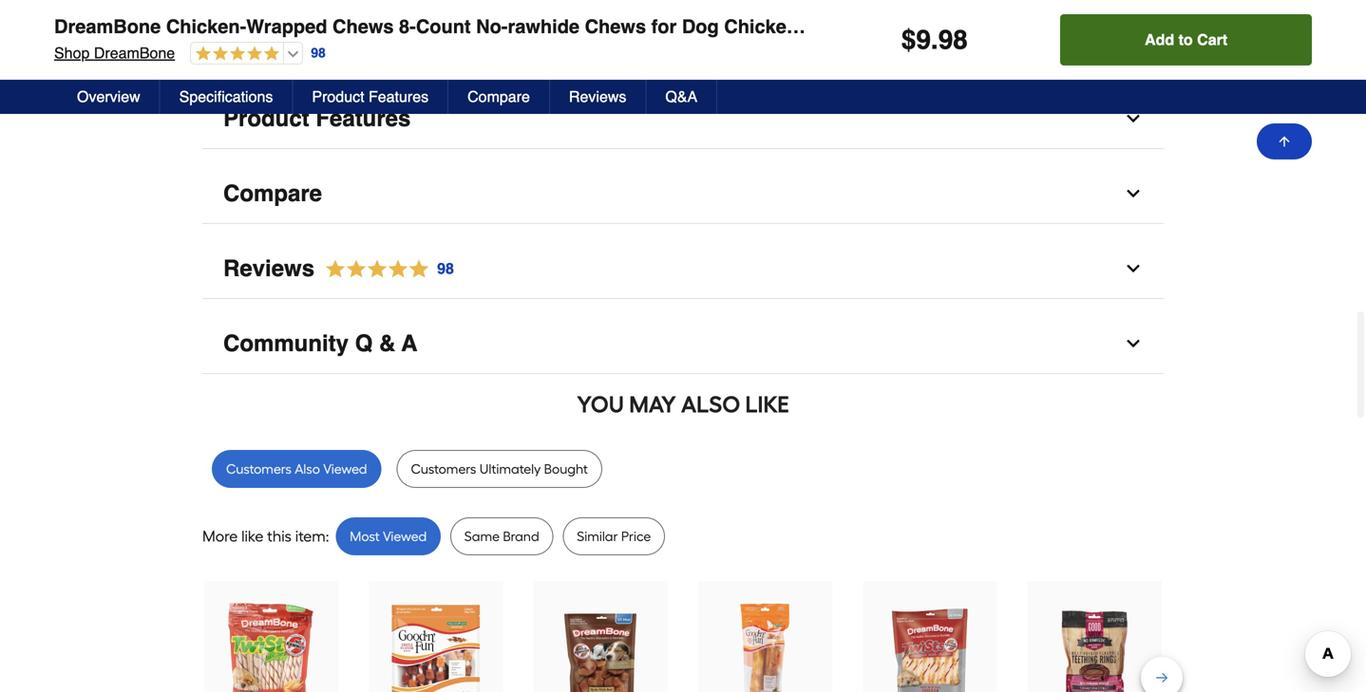 Task type: describe. For each thing, give the bounding box(es) containing it.
shop dreambone
[[54, 44, 175, 62]]

0 horizontal spatial 98
[[311, 45, 326, 61]]

dreambone chicken-wrapped twists no-rawhide chews for dog chicken flavor (30-count) image
[[877, 604, 984, 693]]

q&a
[[666, 88, 698, 106]]

ultimately
[[480, 461, 541, 478]]

count
[[416, 16, 471, 38]]

similar price
[[577, 529, 651, 545]]

1 horizontal spatial viewed
[[383, 529, 427, 545]]

cart
[[1198, 31, 1228, 48]]

good 'n' fun triple flavor chews 7"-roll, 2-count rawhide chews for dog chicken flavor image
[[712, 604, 820, 693]]

98 inside the 4.9 stars image
[[437, 260, 454, 277]]

product features for q&a
[[312, 88, 429, 106]]

rawhide
[[508, 16, 580, 38]]

1 vertical spatial also
[[295, 461, 320, 478]]

similar
[[577, 529, 618, 545]]

$ 9 . 98
[[902, 25, 969, 55]]

specifications button for community q & a
[[202, 14, 1164, 74]]

specifications for community q & a
[[223, 30, 378, 56]]

count)
[[889, 16, 951, 38]]

for
[[652, 16, 677, 38]]

q
[[355, 331, 373, 357]]

(8-
[[866, 16, 889, 38]]

add to cart button
[[1061, 14, 1313, 66]]

most
[[350, 529, 380, 545]]

bought
[[544, 461, 588, 478]]

$
[[902, 25, 917, 55]]

compare for community q & a
[[223, 181, 322, 207]]

to
[[1179, 31, 1194, 48]]

price
[[622, 529, 651, 545]]

chevron down image for reviews
[[1125, 259, 1144, 278]]

add
[[1146, 31, 1175, 48]]

dreambone chicken-wrapped chews 8-count no-rawhide chews for dog chicken flavor (8-count)
[[54, 16, 951, 38]]

specifications for q&a
[[179, 88, 273, 106]]

more like this item :
[[202, 528, 329, 546]]

dreambone no-rawhide chews for dog peanut butter flavor image
[[547, 604, 655, 693]]

4.9 stars image containing 98
[[315, 257, 455, 282]]

&
[[379, 331, 396, 357]]

same brand
[[465, 529, 540, 545]]

chevron down image for product features
[[1125, 109, 1144, 128]]

a
[[402, 331, 418, 357]]

1 horizontal spatial also
[[682, 391, 741, 419]]

chicken
[[725, 16, 799, 38]]

q&a button
[[647, 80, 718, 114]]

chevron down image for compare
[[1125, 184, 1144, 203]]

9
[[917, 25, 932, 55]]

2 horizontal spatial 98
[[939, 25, 969, 55]]

may
[[630, 391, 677, 419]]

good lovin' sweet potato flavor pup ring, 4.9-oz,-count of 4 snacks for dog natural flavor image
[[1042, 604, 1149, 693]]

this
[[267, 528, 292, 546]]

features for community q & a
[[316, 105, 411, 132]]

0 vertical spatial dreambone
[[54, 16, 161, 38]]

item
[[295, 528, 326, 546]]

chevron down image for specifications
[[1125, 34, 1144, 53]]

product features button for q&a
[[293, 80, 449, 114]]

community
[[223, 331, 349, 357]]

0 horizontal spatial 4.9 stars image
[[191, 46, 280, 63]]

product for q&a
[[312, 88, 365, 106]]



Task type: locate. For each thing, give the bounding box(es) containing it.
0 horizontal spatial viewed
[[323, 461, 367, 478]]

compare
[[468, 88, 530, 106], [223, 181, 322, 207]]

product features for community q & a
[[223, 105, 411, 132]]

3 chevron down image from the top
[[1125, 184, 1144, 203]]

viewed right most on the left bottom of the page
[[383, 529, 427, 545]]

features
[[369, 88, 429, 106], [316, 105, 411, 132]]

2 customers from the left
[[411, 461, 477, 478]]

most viewed
[[350, 529, 427, 545]]

more
[[202, 528, 238, 546]]

0 vertical spatial compare button
[[449, 80, 550, 114]]

community q & a
[[223, 331, 418, 357]]

1 horizontal spatial product
[[312, 88, 365, 106]]

customers also viewed
[[226, 461, 367, 478]]

0 vertical spatial compare
[[468, 88, 530, 106]]

product features button down '8-'
[[293, 80, 449, 114]]

reviews button
[[550, 80, 647, 114]]

1 horizontal spatial customers
[[411, 461, 477, 478]]

customers left ultimately
[[411, 461, 477, 478]]

customers
[[226, 461, 292, 478], [411, 461, 477, 478]]

0 horizontal spatial customers
[[226, 461, 292, 478]]

product features button down dog
[[202, 89, 1164, 149]]

customers up like
[[226, 461, 292, 478]]

2 vertical spatial chevron down image
[[1125, 184, 1144, 203]]

0 vertical spatial specifications
[[223, 30, 378, 56]]

dog
[[682, 16, 719, 38]]

0 horizontal spatial compare
[[223, 181, 322, 207]]

1 horizontal spatial 98
[[437, 260, 454, 277]]

you may also like
[[577, 391, 790, 419]]

no-
[[476, 16, 508, 38]]

specifications button for q&a
[[160, 80, 293, 114]]

compare for q&a
[[468, 88, 530, 106]]

flavor
[[804, 16, 861, 38]]

1 vertical spatial chevron down image
[[1125, 109, 1144, 128]]

98
[[939, 25, 969, 55], [311, 45, 326, 61], [437, 260, 454, 277]]

1 horizontal spatial compare
[[468, 88, 530, 106]]

specifications button up q&a
[[202, 14, 1164, 74]]

2 chevron down image from the top
[[1125, 335, 1144, 354]]

like
[[746, 391, 790, 419]]

1 vertical spatial compare button
[[202, 164, 1164, 224]]

specifications button down chicken-
[[160, 80, 293, 114]]

0 vertical spatial chevron down image
[[1125, 34, 1144, 53]]

chevron down image for community q & a
[[1125, 335, 1144, 354]]

overview
[[77, 88, 140, 106]]

.
[[932, 25, 939, 55]]

compare button
[[449, 80, 550, 114], [202, 164, 1164, 224]]

4.9 stars image down chicken-
[[191, 46, 280, 63]]

0 vertical spatial chevron down image
[[1125, 259, 1144, 278]]

viewed up :
[[323, 461, 367, 478]]

1 vertical spatial viewed
[[383, 529, 427, 545]]

product features
[[312, 88, 429, 106], [223, 105, 411, 132]]

1 vertical spatial specifications
[[179, 88, 273, 106]]

good 'n' fun triple flavor kabobs, 18-count rawhide chews for dog chicken flavor image
[[383, 604, 490, 693]]

specifications button
[[202, 14, 1164, 74], [160, 80, 293, 114]]

product for community q & a
[[223, 105, 310, 132]]

arrow up image
[[1278, 134, 1293, 149]]

reviews for q&a
[[569, 88, 627, 106]]

product features button
[[293, 80, 449, 114], [202, 89, 1164, 149]]

you
[[577, 391, 624, 419]]

0 vertical spatial 4.9 stars image
[[191, 46, 280, 63]]

0 vertical spatial reviews
[[569, 88, 627, 106]]

product features button for community q & a
[[202, 89, 1164, 149]]

1 customers from the left
[[226, 461, 292, 478]]

1 chevron down image from the top
[[1125, 259, 1144, 278]]

1 chevron down image from the top
[[1125, 34, 1144, 53]]

like
[[242, 528, 264, 546]]

reviews
[[569, 88, 627, 106], [223, 256, 315, 282]]

4.9 stars image up &
[[315, 257, 455, 282]]

chevron down image
[[1125, 34, 1144, 53], [1125, 109, 1144, 128], [1125, 184, 1144, 203]]

1 vertical spatial reviews
[[223, 256, 315, 282]]

also
[[682, 391, 741, 419], [295, 461, 320, 478]]

compare button for q&a
[[449, 80, 550, 114]]

1 vertical spatial 4.9 stars image
[[315, 257, 455, 282]]

viewed
[[323, 461, 367, 478], [383, 529, 427, 545]]

overview button
[[58, 80, 160, 114]]

1 vertical spatial dreambone
[[94, 44, 175, 62]]

1 vertical spatial compare
[[223, 181, 322, 207]]

wrapped
[[246, 16, 327, 38]]

product
[[312, 88, 365, 106], [223, 105, 310, 132]]

0 vertical spatial viewed
[[323, 461, 367, 478]]

dreambone up overview button
[[94, 44, 175, 62]]

1 vertical spatial specifications button
[[160, 80, 293, 114]]

chicken-
[[166, 16, 246, 38]]

8-
[[399, 16, 416, 38]]

chews left '8-'
[[333, 16, 394, 38]]

chews
[[333, 16, 394, 38], [585, 16, 646, 38]]

0 vertical spatial specifications button
[[202, 14, 1164, 74]]

customers for customers also viewed
[[226, 461, 292, 478]]

0 vertical spatial also
[[682, 391, 741, 419]]

dreambone twist sticks with real chicken no-rawhide chews for dog chicken flavor (50-count) image
[[218, 604, 325, 693]]

same
[[465, 529, 500, 545]]

add to cart
[[1146, 31, 1228, 48]]

1 horizontal spatial reviews
[[569, 88, 627, 106]]

brand
[[503, 529, 540, 545]]

community q & a button
[[202, 315, 1164, 374]]

2 chevron down image from the top
[[1125, 109, 1144, 128]]

:
[[326, 528, 329, 546]]

features for q&a
[[369, 88, 429, 106]]

4.9 stars image
[[191, 46, 280, 63], [315, 257, 455, 282]]

specifications
[[223, 30, 378, 56], [179, 88, 273, 106]]

chews left for
[[585, 16, 646, 38]]

0 horizontal spatial product
[[223, 105, 310, 132]]

0 horizontal spatial reviews
[[223, 256, 315, 282]]

chevron down image
[[1125, 259, 1144, 278], [1125, 335, 1144, 354]]

customers ultimately bought
[[411, 461, 588, 478]]

0 horizontal spatial also
[[295, 461, 320, 478]]

also up the "item"
[[295, 461, 320, 478]]

dreambone
[[54, 16, 161, 38], [94, 44, 175, 62]]

1 chews from the left
[[333, 16, 394, 38]]

1 horizontal spatial chews
[[585, 16, 646, 38]]

chevron down image inside 'community q & a' button
[[1125, 335, 1144, 354]]

0 horizontal spatial chews
[[333, 16, 394, 38]]

also left like
[[682, 391, 741, 419]]

2 chews from the left
[[585, 16, 646, 38]]

reviews up community
[[223, 256, 315, 282]]

reviews inside button
[[569, 88, 627, 106]]

shop
[[54, 44, 90, 62]]

compare button for community q & a
[[202, 164, 1164, 224]]

1 horizontal spatial 4.9 stars image
[[315, 257, 455, 282]]

dreambone up shop dreambone
[[54, 16, 161, 38]]

1 vertical spatial chevron down image
[[1125, 335, 1144, 354]]

reviews left q&a
[[569, 88, 627, 106]]

customers for customers ultimately bought
[[411, 461, 477, 478]]

reviews for community q & a
[[223, 256, 315, 282]]



Task type: vqa. For each thing, say whether or not it's contained in the screenshot.
Officially Licensed N F L Gifts. Shop Now. image
no



